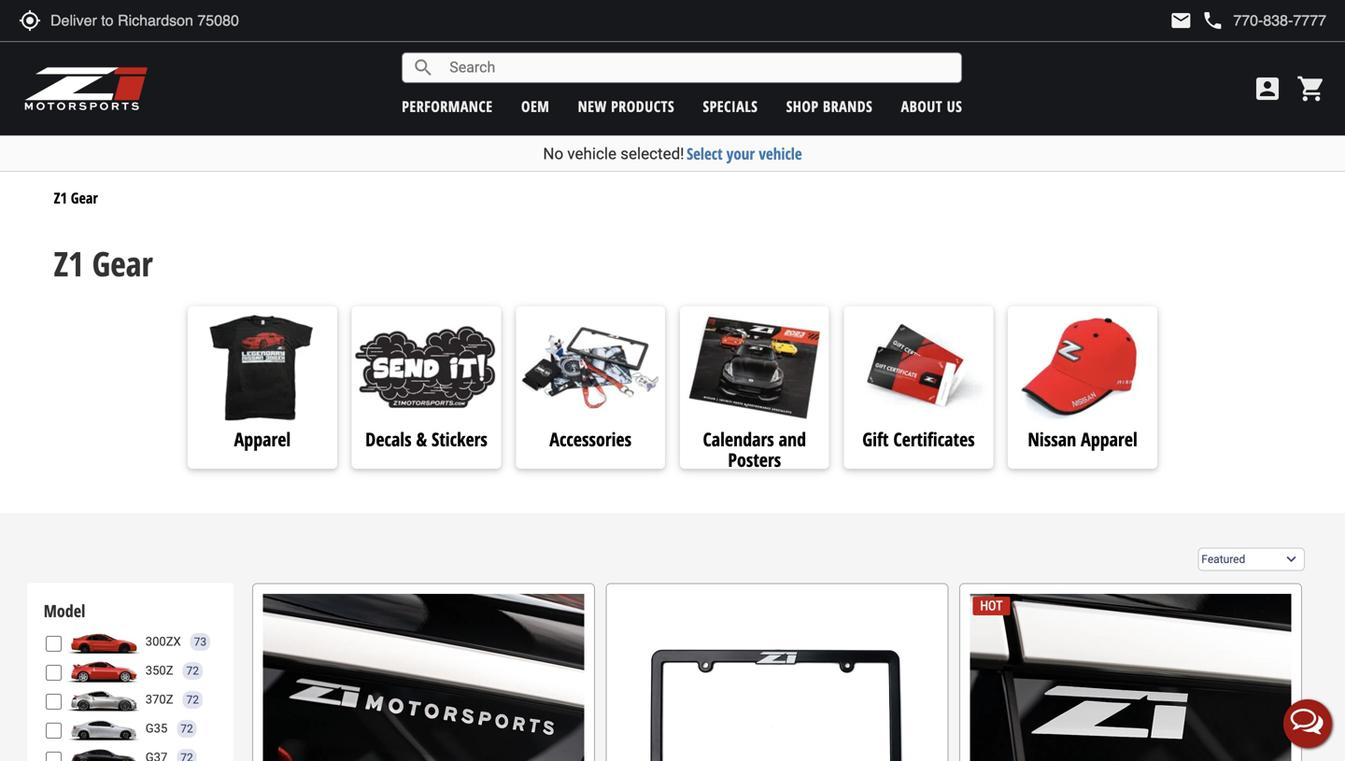 Task type: describe. For each thing, give the bounding box(es) containing it.
nissan 370z z34 2009 2010 2011 2012 2013 2014 2015 2016 2017 2018 2019 3.7l vq37vhr vhr nismo z1 motorsports image
[[66, 688, 141, 712]]

certificates
[[894, 426, 975, 452]]

1 z1 gear from the top
[[54, 188, 98, 208]]

infiniti g37 coupe sedan convertible v36 cv36 hv36 skyline 2008 2009 2010 2011 2012 2013 3.7l vq37vhr z1 motorsports image
[[66, 746, 141, 762]]

no vehicle selected! select your vehicle
[[543, 143, 802, 164]]

selected!
[[621, 144, 684, 163]]

phone
[[1202, 9, 1224, 32]]

select
[[687, 143, 723, 164]]

370z
[[146, 693, 173, 707]]

shop brands
[[786, 96, 873, 116]]

1 vertical spatial gear
[[92, 240, 153, 286]]

nissan
[[1028, 426, 1077, 452]]

accessories link
[[516, 426, 665, 452]]

specials
[[703, 96, 758, 116]]

decals & stickers link
[[352, 426, 501, 452]]

2 z1 gear from the top
[[54, 240, 153, 286]]

select your vehicle link
[[687, 143, 802, 164]]

gift certificates
[[863, 426, 975, 452]]

gift certificates link
[[844, 426, 994, 452]]

my_location
[[19, 9, 41, 32]]

apparel inside nissan apparel 'link'
[[1081, 426, 1138, 452]]

nissan apparel link
[[1008, 426, 1158, 452]]

vehicle inside no vehicle selected! select your vehicle
[[568, 144, 617, 163]]

accessories
[[550, 426, 632, 452]]

73
[[194, 636, 207, 649]]

account_box link
[[1248, 74, 1288, 104]]

350z
[[146, 664, 173, 678]]

posters
[[728, 447, 781, 473]]

us
[[947, 96, 963, 116]]

calendars
[[703, 426, 774, 452]]

mail
[[1170, 9, 1193, 32]]

apparel link
[[188, 426, 337, 452]]

g35
[[146, 722, 167, 736]]

&
[[416, 426, 427, 452]]

new products link
[[578, 96, 675, 116]]

calendars and posters
[[703, 426, 806, 473]]

new products
[[578, 96, 675, 116]]

specials link
[[703, 96, 758, 116]]

oem
[[521, 96, 550, 116]]

z1 gear link
[[54, 188, 98, 208]]

performance
[[402, 96, 493, 116]]

shop brands link
[[786, 96, 873, 116]]



Task type: locate. For each thing, give the bounding box(es) containing it.
vehicle right your
[[759, 143, 802, 164]]

products
[[611, 96, 675, 116]]

nissan apparel
[[1028, 426, 1138, 452]]

1 horizontal spatial apparel
[[1081, 426, 1138, 452]]

1 vertical spatial 72
[[186, 694, 199, 707]]

0 vertical spatial gear
[[71, 188, 98, 208]]

gift
[[863, 426, 889, 452]]

new
[[578, 96, 607, 116]]

shopping_cart link
[[1292, 74, 1327, 104]]

apparel
[[234, 426, 291, 452], [1081, 426, 1138, 452]]

vehicle right "no"
[[568, 144, 617, 163]]

1 horizontal spatial vehicle
[[759, 143, 802, 164]]

shop
[[786, 96, 819, 116]]

about us
[[901, 96, 963, 116]]

z1
[[54, 188, 67, 208], [54, 240, 84, 286]]

vehicle
[[759, 143, 802, 164], [568, 144, 617, 163]]

decals & stickers
[[366, 426, 488, 452]]

about us link
[[901, 96, 963, 116]]

mail link
[[1170, 9, 1193, 32]]

72 right g35
[[181, 723, 193, 736]]

model
[[44, 600, 85, 623]]

z1 gear
[[54, 188, 98, 208], [54, 240, 153, 286]]

gear
[[71, 188, 98, 208], [92, 240, 153, 286]]

72
[[186, 665, 199, 678], [186, 694, 199, 707], [181, 723, 193, 736]]

decals
[[366, 426, 412, 452]]

z1 motorsports logo image
[[23, 65, 149, 112]]

account_box
[[1253, 74, 1283, 104]]

oem link
[[521, 96, 550, 116]]

mail phone
[[1170, 9, 1224, 32]]

2 vertical spatial 72
[[181, 723, 193, 736]]

no
[[543, 144, 564, 163]]

phone link
[[1202, 9, 1327, 32]]

72 for 350z
[[186, 665, 199, 678]]

nissan 300zx z32 1990 1991 1992 1993 1994 1995 1996 vg30dett vg30de twin turbo non turbo z1 motorsports image
[[66, 630, 141, 654]]

0 horizontal spatial apparel
[[234, 426, 291, 452]]

0 vertical spatial z1
[[54, 188, 67, 208]]

2 apparel from the left
[[1081, 426, 1138, 452]]

1 z1 from the top
[[54, 188, 67, 208]]

shopping_cart
[[1297, 74, 1327, 104]]

performance link
[[402, 96, 493, 116]]

72 for g35
[[181, 723, 193, 736]]

2 z1 from the top
[[54, 240, 84, 286]]

0 vertical spatial z1 gear
[[54, 188, 98, 208]]

72 right 370z
[[186, 694, 199, 707]]

about
[[901, 96, 943, 116]]

1 vertical spatial z1
[[54, 240, 84, 286]]

72 down 73 at the bottom of page
[[186, 665, 199, 678]]

and
[[779, 426, 806, 452]]

calendars and posters link
[[680, 426, 829, 473]]

Search search field
[[435, 53, 962, 82]]

None checkbox
[[46, 636, 61, 652], [46, 665, 61, 681], [46, 694, 61, 710], [46, 723, 61, 739], [46, 636, 61, 652], [46, 665, 61, 681], [46, 694, 61, 710], [46, 723, 61, 739]]

1 apparel from the left
[[234, 426, 291, 452]]

search
[[412, 57, 435, 79]]

apparel inside apparel link
[[234, 426, 291, 452]]

brands
[[823, 96, 873, 116]]

stickers
[[432, 426, 488, 452]]

1 vertical spatial z1 gear
[[54, 240, 153, 286]]

72 for 370z
[[186, 694, 199, 707]]

nissan 350z z33 2003 2004 2005 2006 2007 2008 2009 vq35de 3.5l revup rev up vq35hr nismo z1 motorsports image
[[66, 659, 141, 683]]

your
[[727, 143, 755, 164]]

300zx
[[146, 635, 181, 649]]

0 horizontal spatial vehicle
[[568, 144, 617, 163]]

0 vertical spatial 72
[[186, 665, 199, 678]]

None checkbox
[[46, 752, 61, 762]]

infiniti g35 coupe sedan v35 v36 skyline 2003 2004 2005 2006 2007 2008 3.5l vq35de revup rev up vq35hr z1 motorsports image
[[66, 717, 141, 741]]



Task type: vqa. For each thing, say whether or not it's contained in the screenshot.
No
yes



